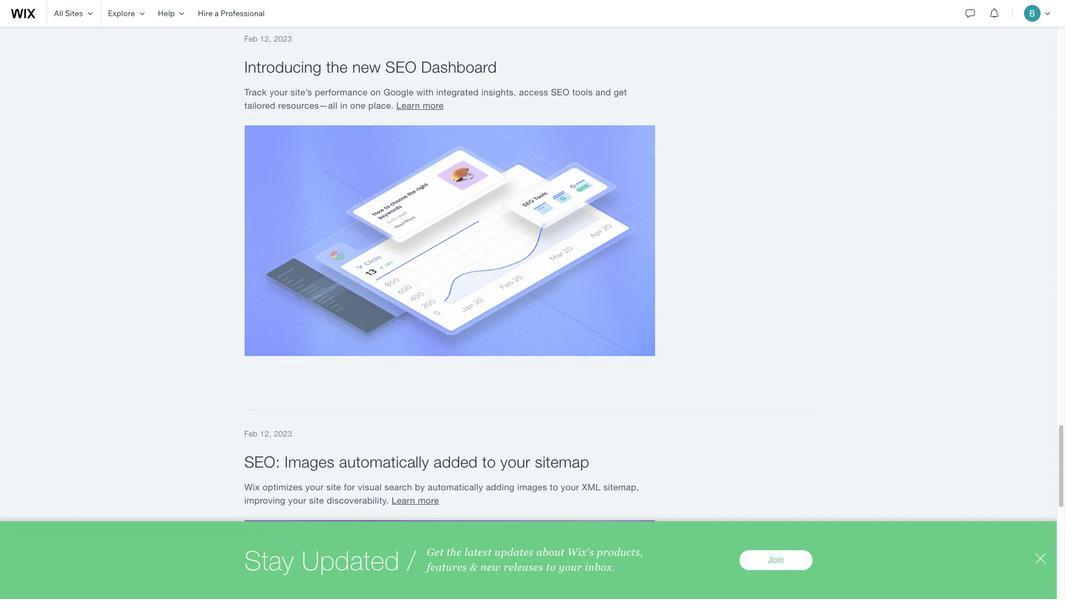 Task type: describe. For each thing, give the bounding box(es) containing it.
all
[[54, 8, 63, 18]]

all sites
[[54, 8, 83, 18]]

hire a professional
[[198, 8, 265, 18]]

sites
[[65, 8, 83, 18]]

professional
[[220, 8, 265, 18]]

help button
[[151, 0, 191, 27]]



Task type: vqa. For each thing, say whether or not it's contained in the screenshot.
not to the bottom
no



Task type: locate. For each thing, give the bounding box(es) containing it.
help
[[158, 8, 175, 18]]

explore
[[108, 8, 135, 18]]

hire a professional link
[[191, 0, 271, 27]]

a
[[215, 8, 219, 18]]

hire
[[198, 8, 213, 18]]



